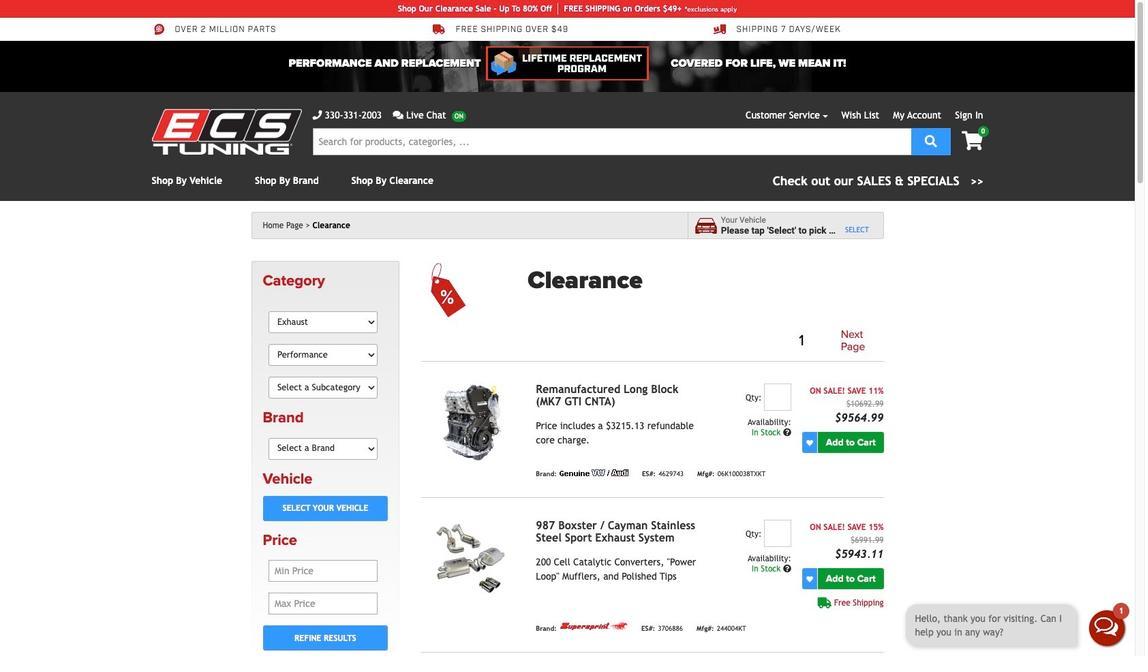 Task type: locate. For each thing, give the bounding box(es) containing it.
Max Price number field
[[269, 593, 378, 615]]

1 vertical spatial question circle image
[[783, 565, 791, 574]]

paginated product list navigation navigation
[[528, 327, 884, 356]]

question circle image for add to wish list icon
[[783, 565, 791, 574]]

None number field
[[764, 384, 791, 411], [764, 520, 791, 548], [764, 384, 791, 411], [764, 520, 791, 548]]

add to wish list image
[[806, 576, 813, 583]]

phone image
[[313, 110, 322, 120]]

1 question circle image from the top
[[783, 429, 791, 437]]

shopping cart image
[[962, 132, 983, 151]]

2 question circle image from the top
[[783, 565, 791, 574]]

comments image
[[393, 110, 404, 120]]

0 vertical spatial question circle image
[[783, 429, 791, 437]]

question circle image
[[783, 429, 791, 437], [783, 565, 791, 574]]

question circle image for add to wish list image
[[783, 429, 791, 437]]

search image
[[925, 135, 937, 147]]

Search text field
[[313, 128, 911, 155]]



Task type: describe. For each thing, give the bounding box(es) containing it.
es#3706886 - 244004kt - 987 boxster / cayman stainless steel sport exhaust system - 200 cell catalytic converters, "power loop" mufflers, and polished tips - supersprint - porsche image
[[422, 520, 525, 598]]

ecs tuning image
[[152, 109, 302, 155]]

Min Price number field
[[269, 561, 378, 582]]

add to wish list image
[[806, 440, 813, 446]]

es#4629743 - 06k100038txkt - remanufactured long block (mk7 gti cnta) - price includes a $3215.13 refundable core charge. - genuine volkswagen audi - volkswagen image
[[422, 384, 525, 462]]

supersprint - corporate logo image
[[560, 623, 628, 631]]

genuine volkswagen audi - corporate logo image
[[560, 470, 629, 477]]

lifetime replacement program banner image
[[486, 46, 649, 80]]



Task type: vqa. For each thing, say whether or not it's contained in the screenshot.
Add to Wish List 'image' to the top
yes



